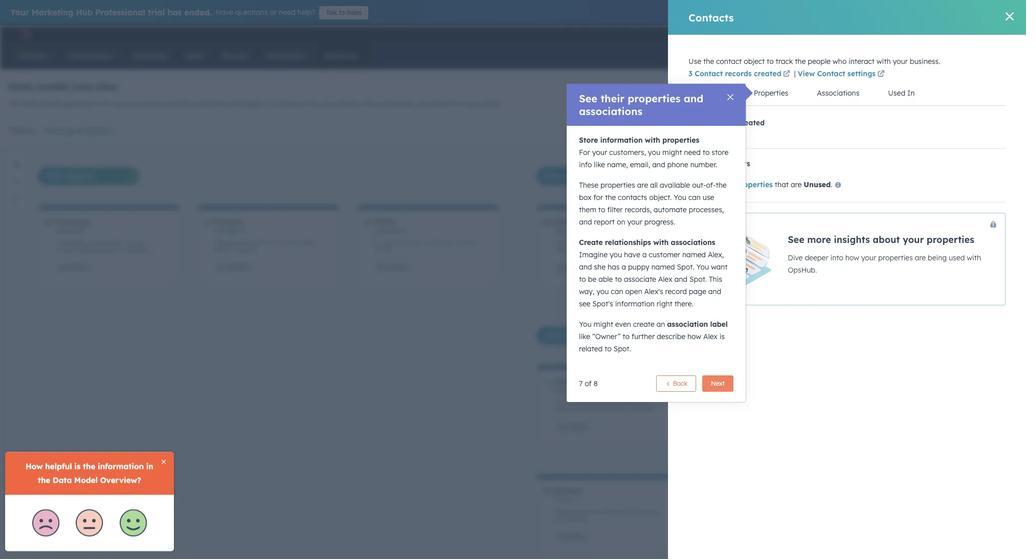 Task type: locate. For each thing, give the bounding box(es) containing it.
store up the property insights
[[712, 148, 729, 157]]

contact for 3
[[695, 69, 723, 78]]

2 which from the left
[[641, 240, 654, 246]]

2 vertical spatial created
[[398, 240, 416, 246]]

customers. inside meetings are used to capture interactions with your customers.
[[565, 516, 589, 522]]

1 horizontal spatial on
[[617, 217, 625, 227]]

4 records link
[[554, 227, 578, 233]]

1 horizontal spatial use
[[713, 239, 722, 245]]

calling icon button
[[865, 27, 883, 40]]

properties right their at the right
[[628, 92, 681, 105]]

the up help. on the top left
[[374, 240, 382, 246]]

hubspot.
[[235, 99, 267, 108]]

link opens in a new window image for 3 contact records created
[[783, 69, 790, 81]]

impacts
[[277, 99, 304, 108]]

.
[[831, 180, 832, 189]]

with inside create relationships with associations imagine you have a customer named alex, and she has a puppy named spot. you want to be able to associate alex and spot. this way, you can open alex's record page and see spot's information right there.
[[653, 238, 669, 247]]

information inside create relationships with associations imagine you have a customer named alex, and she has a puppy named spot. you want to be able to associate alex and spot. this way, you can open alex's record page and see spot's information right there.
[[615, 299, 655, 308]]

0 horizontal spatial on
[[456, 99, 464, 108]]

view
[[798, 69, 815, 78], [60, 264, 71, 270], [220, 264, 230, 270], [379, 264, 390, 270], [559, 264, 570, 270], [718, 264, 729, 270], [878, 264, 889, 270], [559, 424, 570, 430], [559, 534, 570, 540]]

1 horizontal spatial need
[[684, 148, 701, 157]]

filter
[[8, 126, 25, 135]]

see inside contacts dialog
[[788, 234, 804, 246]]

0 horizontal spatial customers.
[[234, 247, 258, 253]]

view details down meetings are used to capture interactions with your customers.
[[559, 534, 586, 540]]

0 vertical spatial how
[[306, 99, 320, 108]]

or inside use line items to track products associated to a deal or quote.
[[729, 247, 733, 253]]

0 horizontal spatial which
[[124, 240, 137, 246]]

is down label
[[719, 332, 725, 341]]

object.
[[649, 193, 672, 202]]

for inside these properties are all available out-of-the box for the contacts object. you can use them to filter records, automate processes, and report on your progress.
[[593, 193, 603, 202]]

a down sent
[[775, 406, 778, 412]]

request
[[459, 240, 476, 246]]

see up dive
[[788, 234, 804, 246]]

viewing
[[44, 126, 72, 136]]

1 vertical spatial phone
[[573, 399, 587, 405]]

view details button for deals
[[554, 262, 592, 273]]

0 horizontal spatial is
[[655, 240, 659, 246]]

for right box
[[593, 193, 603, 202]]

an down connected
[[593, 247, 599, 253]]

view details button for companies
[[55, 262, 93, 273]]

0 vertical spatial customers.
[[234, 247, 258, 253]]

with, inside the businesses you work with, which are commonly called accounts or organizations.
[[112, 240, 122, 246]]

track
[[776, 57, 793, 66], [752, 239, 763, 245]]

might up available
[[662, 148, 682, 157]]

calls
[[553, 377, 568, 385]]

0 vertical spatial meetings
[[553, 487, 582, 495]]

the inside the people you work with, commonly called leads or customers.
[[214, 240, 222, 246]]

hubspot link
[[12, 28, 38, 40]]

how down association
[[687, 332, 701, 341]]

1 horizontal spatial like
[[594, 160, 605, 169]]

0 horizontal spatial need
[[279, 8, 295, 17]]

capture up the customers
[[713, 399, 731, 405]]

you inside the capture phone calls between you and your customer and log them to a record's timeline.
[[620, 399, 629, 405]]

None checkbox
[[688, 213, 1006, 305]]

1 horizontal spatial phone
[[667, 160, 688, 169]]

data model overview
[[8, 80, 118, 93]]

or inside the people you work with, commonly called leads or customers.
[[228, 247, 232, 253]]

view down revenue
[[559, 264, 570, 270]]

your inside these properties are all available out-of-the box for the contacts object. you can use them to filter records, automate processes, and report on your progress.
[[627, 217, 642, 227]]

use left contact
[[688, 57, 701, 66]]

data
[[22, 99, 38, 108], [209, 99, 225, 108]]

1 vertical spatial need
[[684, 148, 701, 157]]

marketplaces image
[[891, 30, 900, 39]]

revenue
[[563, 240, 581, 246]]

0 vertical spatial can
[[688, 193, 701, 202]]

them inside capture emails that are sent directly to your customers and log them to a record's timeline.
[[756, 406, 768, 412]]

the
[[8, 99, 20, 108], [55, 240, 63, 246], [214, 240, 222, 246], [374, 240, 382, 246], [554, 240, 562, 246]]

3 up the leads on the top of page
[[214, 227, 217, 233]]

0 horizontal spatial has
[[167, 7, 182, 17]]

the for the people you work with, commonly called leads or customers.
[[214, 240, 222, 246]]

0 horizontal spatial commonly
[[55, 247, 78, 253]]

the for the businesses you work with, which are commonly called accounts or organizations.
[[55, 240, 63, 246]]

and inside these properties are all available out-of-the box for the contacts object. you can use them to filter records, automate processes, and report on your progress.
[[579, 217, 592, 227]]

items inside use line items to track products associated to a deal or quote.
[[732, 239, 745, 245]]

1 vertical spatial people
[[224, 240, 239, 246]]

1 horizontal spatial timeline.
[[798, 406, 817, 412]]

capture inside capture emails that are sent directly to your customers and log them to a record's timeline.
[[713, 399, 731, 405]]

link opens in a new window image
[[783, 69, 790, 81], [877, 69, 885, 81], [783, 71, 790, 78]]

1 vertical spatial might
[[594, 320, 613, 329]]

a right from in the top of the page
[[429, 240, 432, 246]]

called inside the businesses you work with, which are commonly called accounts or organizations.
[[80, 247, 93, 253]]

insights up 158
[[722, 159, 750, 168]]

like right info
[[594, 160, 605, 169]]

0 vertical spatial like
[[594, 160, 605, 169]]

the inside "the issues created from a customer's request for help."
[[374, 240, 382, 246]]

that inside capture emails that are sent directly to your customers and log them to a record's timeline.
[[749, 399, 758, 405]]

view down help. on the top left
[[379, 264, 390, 270]]

records down contact
[[725, 69, 752, 78]]

have inside contacts dialog
[[703, 180, 719, 189]]

that
[[775, 180, 789, 189], [749, 399, 758, 405]]

which inside the revenue connected to a company, which is commonly called an opportunity.
[[641, 240, 654, 246]]

0 horizontal spatial used
[[584, 509, 595, 515]]

timeline. inside capture emails that are sent directly to your customers and log them to a record's timeline.
[[798, 406, 817, 412]]

to right talk
[[339, 9, 345, 16]]

1 horizontal spatial report
[[594, 217, 615, 227]]

records down tickets at the top left of the page
[[378, 227, 398, 233]]

1 horizontal spatial might
[[662, 148, 682, 157]]

details for deals
[[571, 264, 586, 270]]

0 horizontal spatial see
[[579, 92, 597, 105]]

back button
[[656, 375, 696, 392]]

can left open
[[611, 287, 623, 296]]

to inside use quotes to share information and pricing with contacts.
[[899, 240, 904, 246]]

information inside the store information with properties for your customers, you might need to store info like name, email, and phone number.
[[600, 136, 643, 145]]

0 horizontal spatial with,
[[112, 240, 122, 246]]

contact for view
[[817, 69, 845, 78]]

need inside the store information with properties for your customers, you might need to store info like name, email, and phone number.
[[684, 148, 701, 157]]

0 vertical spatial is
[[655, 240, 659, 246]]

you left the of-
[[688, 180, 701, 189]]

to inside button
[[339, 9, 345, 16]]

view details button for contacts
[[214, 262, 252, 273]]

customer inside the capture phone calls between you and your customer and log them to a record's timeline.
[[554, 407, 575, 413]]

0 vertical spatial might
[[662, 148, 682, 157]]

0 horizontal spatial all
[[75, 126, 83, 136]]

details for contacts
[[232, 264, 247, 270]]

next
[[711, 380, 725, 387]]

a inside capture emails that are sent directly to your customers and log them to a record's timeline.
[[775, 406, 778, 412]]

3 link
[[688, 130, 693, 141]]

your inside meetings are used to capture interactions with your customers.
[[554, 516, 564, 522]]

0 horizontal spatial have
[[624, 250, 640, 259]]

called inside the people you work with, commonly called leads or customers.
[[299, 240, 312, 246]]

created inside "the issues created from a customer's request for help."
[[398, 240, 416, 246]]

and inside capture emails that are sent directly to your customers and log them to a record's timeline.
[[738, 406, 747, 412]]

1 vertical spatial can
[[611, 287, 623, 296]]

view details for contacts
[[220, 264, 247, 270]]

record's down between in the right of the page
[[618, 407, 635, 413]]

that left the unused
[[775, 180, 789, 189]]

capture down 0 records link
[[554, 399, 572, 405]]

1 vertical spatial for
[[374, 247, 380, 253]]

store
[[143, 99, 160, 108], [712, 148, 729, 157]]

records right total
[[708, 118, 735, 127]]

0 horizontal spatial contacts
[[214, 217, 242, 225]]

0 vertical spatial information
[[600, 136, 643, 145]]

companies
[[54, 217, 90, 225]]

emails
[[733, 399, 747, 405]]

calls
[[588, 399, 598, 405]]

1 horizontal spatial commonly
[[274, 240, 298, 246]]

records down calls
[[559, 387, 578, 393]]

records up the leads on the top of page
[[219, 227, 238, 233]]

are left capture
[[575, 509, 583, 515]]

0 horizontal spatial customer
[[554, 407, 575, 413]]

tab list containing usage
[[688, 81, 1006, 106]]

emails
[[713, 377, 734, 385]]

0 vertical spatial for
[[593, 193, 603, 202]]

these properties are all available out-of-the box for the contacts object. you can use them to filter records, automate processes, and report on your progress.
[[579, 181, 727, 227]]

3 inside total records created 3
[[688, 130, 693, 141]]

0 horizontal spatial alex
[[658, 275, 672, 284]]

capture inside the capture phone calls between you and your customer and log them to a record's timeline.
[[554, 399, 572, 405]]

settings image
[[930, 30, 939, 39]]

0 horizontal spatial record
[[59, 227, 76, 233]]

are inside the businesses you work with, which are commonly called accounts or organizations.
[[138, 240, 145, 246]]

report right automate,
[[433, 99, 454, 108]]

properties down contacts.
[[878, 253, 913, 262]]

the left contact
[[703, 57, 714, 66]]

you inside you might even create an association label like "owner" to further describe how alex is related to spot.
[[579, 320, 592, 329]]

0 horizontal spatial insights
[[722, 159, 750, 168]]

info
[[579, 160, 592, 169]]

properties inside these properties are all available out-of-the box for the contacts object. you can use them to filter records, automate processes, and report on your progress.
[[600, 181, 635, 190]]

can
[[688, 193, 701, 202], [611, 287, 623, 296]]

0 horizontal spatial log
[[586, 407, 593, 413]]

all inside popup button
[[75, 126, 83, 136]]

imagine
[[579, 250, 608, 259]]

with inside the store information with properties for your customers, you might need to store info like name, email, and phone number.
[[645, 136, 660, 145]]

work for contacts
[[250, 240, 261, 246]]

1 with, from the left
[[112, 240, 122, 246]]

with, inside the people you work with, commonly called leads or customers.
[[262, 240, 273, 246]]

on left data.
[[456, 99, 464, 108]]

view details down imagine
[[559, 264, 586, 270]]

1 horizontal spatial store
[[712, 148, 729, 157]]

help image
[[912, 30, 922, 39]]

1 horizontal spatial associations
[[671, 238, 715, 247]]

view up this
[[718, 264, 729, 270]]

a left puppy on the top of page
[[622, 262, 626, 272]]

or right questions
[[270, 8, 277, 17]]

the revenue connected to a company, which is commonly called an opportunity.
[[554, 240, 659, 253]]

record inside create relationships with associations imagine you have a customer named alex, and she has a puppy named spot. you want to be able to associate alex and spot. this way, you can open alex's record page and see spot's information right there.
[[665, 287, 687, 296]]

is down progress.
[[655, 240, 659, 246]]

record's down directly
[[779, 406, 797, 412]]

1 contact from the left
[[695, 69, 723, 78]]

how right into
[[845, 253, 859, 262]]

alex
[[658, 275, 672, 284], [703, 332, 717, 341]]

see inside see their properties and associations
[[579, 92, 597, 105]]

0 vertical spatial alex
[[658, 275, 672, 284]]

automate,
[[381, 99, 416, 108]]

capture for calls
[[554, 399, 572, 405]]

2 capture from the left
[[554, 399, 572, 405]]

on inside these properties are all available out-of-the box for the contacts object. you can use them to filter records, automate processes, and report on your progress.
[[617, 217, 625, 227]]

1 horizontal spatial track
[[776, 57, 793, 66]]

spot. inside you might even create an association label like "owner" to further describe how alex is related to spot.
[[614, 344, 631, 353]]

your inside dive deeper into how your properties are being used with opshub.
[[861, 253, 876, 262]]

1 vertical spatial see
[[788, 234, 804, 246]]

how right impacts
[[306, 99, 320, 108]]

association
[[667, 320, 708, 329]]

details down meetings are used to capture interactions with your customers.
[[571, 534, 586, 540]]

with inside meetings are used to capture interactions with your customers.
[[649, 509, 658, 515]]

0 vertical spatial named
[[682, 250, 706, 259]]

your inside capture emails that are sent directly to your customers and log them to a record's timeline.
[[803, 399, 813, 405]]

with down progress.
[[653, 238, 669, 247]]

help button
[[908, 26, 926, 42]]

for
[[579, 148, 590, 157]]

marketing
[[32, 7, 73, 17]]

0 vertical spatial an
[[593, 247, 599, 253]]

1 horizontal spatial can
[[688, 193, 701, 202]]

to inside the revenue connected to a company, which is commonly called an opportunity.
[[607, 240, 612, 246]]

you
[[129, 99, 141, 108], [322, 99, 334, 108], [648, 148, 660, 157], [90, 240, 98, 246], [240, 240, 249, 246], [610, 250, 622, 259], [596, 287, 609, 296], [620, 399, 629, 405]]

2 with, from the left
[[262, 240, 273, 246]]

are down use quotes to share information and pricing with contacts.
[[915, 253, 926, 262]]

might inside the store information with properties for your customers, you might need to store info like name, email, and phone number.
[[662, 148, 682, 157]]

commonly inside the people you work with, commonly called leads or customers.
[[274, 240, 298, 246]]

phone left calls
[[573, 399, 587, 405]]

associate
[[624, 275, 656, 284]]

view contact settings
[[798, 69, 876, 78]]

0 vertical spatial that
[[775, 180, 789, 189]]

to down even at the right bottom of page
[[623, 332, 630, 341]]

use for use the contact object to track the people who interact with your business.
[[688, 57, 701, 66]]

1 vertical spatial associations
[[671, 238, 715, 247]]

view details button down help. on the top left
[[374, 262, 412, 273]]

deeper
[[805, 253, 828, 262]]

1 horizontal spatial customer
[[649, 250, 680, 259]]

to right object
[[767, 57, 774, 66]]

talk to sales
[[326, 9, 362, 16]]

link opens in a new window image for view contact settings
[[877, 69, 885, 81]]

to up the opportunity.
[[607, 240, 612, 246]]

view details button down calls
[[554, 422, 592, 432]]

view details down businesses
[[60, 264, 88, 270]]

use for use line items to track products associated to a deal or quote.
[[713, 239, 722, 245]]

none checkbox inside contacts dialog
[[688, 213, 1006, 305]]

record's inside capture emails that are sent directly to your customers and log them to a record's timeline.
[[779, 406, 797, 412]]

2 contact from the left
[[817, 69, 845, 78]]

1 horizontal spatial how
[[687, 332, 701, 341]]

0 vertical spatial store
[[143, 99, 160, 108]]

see left their at the right
[[579, 92, 597, 105]]

0 vertical spatial spot.
[[677, 262, 694, 272]]

1 vertical spatial created
[[737, 118, 765, 127]]

like inside the store information with properties for your customers, you might need to store info like name, email, and phone number.
[[594, 160, 605, 169]]

see
[[579, 299, 590, 308]]

to inside these properties are all available out-of-the box for the contacts object. you can use them to filter records, automate processes, and report on your progress.
[[598, 205, 605, 214]]

0 vertical spatial customer
[[649, 250, 680, 259]]

1 horizontal spatial used
[[949, 253, 965, 262]]

tab list
[[688, 81, 1006, 106]]

1 vertical spatial report
[[594, 217, 615, 227]]

box
[[579, 193, 591, 202]]

contacts dialog
[[668, 0, 1026, 559]]

0 horizontal spatial capture
[[554, 399, 572, 405]]

customer down 0 records link
[[554, 407, 575, 413]]

0 vertical spatial phone
[[667, 160, 688, 169]]

sent
[[768, 399, 777, 405]]

are
[[791, 180, 802, 189], [637, 181, 648, 190], [138, 240, 145, 246], [915, 253, 926, 262], [759, 399, 767, 405], [575, 509, 583, 515]]

details for line items
[[731, 264, 746, 270]]

are inside dive deeper into how your properties are being used with opshub.
[[915, 253, 926, 262]]

0 records link
[[554, 387, 578, 393]]

contacts inside dialog
[[688, 11, 734, 24]]

1 vertical spatial store
[[712, 148, 729, 157]]

0 horizontal spatial that
[[749, 399, 758, 405]]

to inside meetings are used to capture interactions with your customers.
[[596, 509, 601, 515]]

upgrade
[[836, 30, 863, 39]]

with,
[[112, 240, 122, 246], [262, 240, 273, 246]]

view details for deals
[[559, 264, 586, 270]]

customer inside create relationships with associations imagine you have a customer named alex, and she has a puppy named spot. you want to be able to associate alex and spot. this way, you can open alex's record page and see spot's information right there.
[[649, 250, 680, 259]]

close image
[[1001, 9, 1010, 17], [1006, 12, 1014, 20], [727, 94, 733, 100]]

them right the customers
[[756, 406, 768, 412]]

with down see more insights about your properties
[[873, 247, 882, 253]]

1 vertical spatial track
[[752, 239, 763, 245]]

work inside the businesses you work with, which are commonly called accounts or organizations.
[[99, 240, 110, 246]]

1 horizontal spatial data
[[209, 99, 225, 108]]

2 work from the left
[[250, 240, 261, 246]]

them down calls
[[594, 407, 606, 413]]

customers,
[[609, 148, 646, 157]]

back
[[671, 380, 687, 387]]

view down 0 records link
[[559, 424, 570, 430]]

3
[[688, 69, 693, 78], [688, 130, 693, 141], [214, 227, 217, 233]]

and inside see their properties and associations
[[684, 92, 703, 105]]

data left in
[[209, 99, 225, 108]]

view for companies
[[60, 264, 71, 270]]

3 for 3 contact records created
[[688, 69, 693, 78]]

created
[[754, 69, 781, 78], [737, 118, 765, 127], [398, 240, 416, 246]]

view details down 0 records link
[[559, 424, 586, 430]]

view for deals
[[559, 264, 570, 270]]

alex inside you might even create an association label like "owner" to further describe how alex is related to spot.
[[703, 332, 717, 341]]

view down meetings are used to capture interactions with your customers.
[[559, 534, 570, 540]]

1 vertical spatial on
[[617, 217, 625, 227]]

a inside the revenue connected to a company, which is commonly called an opportunity.
[[613, 240, 616, 246]]

0 vertical spatial see
[[579, 92, 597, 105]]

phone inside the capture phone calls between you and your customer and log them to a record's timeline.
[[573, 399, 587, 405]]

report down filter
[[594, 217, 615, 227]]

view details button for meetings
[[554, 532, 592, 542]]

view details button for line items
[[713, 262, 751, 273]]

you inside create relationships with associations imagine you have a customer named alex, and she has a puppy named spot. you want to be able to associate alex and spot. this way, you can open alex's record page and see spot's information right there.
[[696, 262, 709, 272]]

1 vertical spatial all
[[650, 181, 658, 190]]

the inside the businesses you work with, which are commonly called accounts or organizations.
[[55, 240, 63, 246]]

view details down help. on the top left
[[379, 264, 407, 270]]

with
[[877, 57, 891, 66], [645, 136, 660, 145], [653, 238, 669, 247], [873, 247, 882, 253], [967, 253, 981, 262], [649, 509, 658, 515]]

people inside contacts dialog
[[808, 57, 831, 66]]

alex's
[[644, 287, 663, 296]]

1 vertical spatial like
[[579, 332, 590, 341]]

details for tickets
[[391, 264, 407, 270]]

meetings inside meetings are used to capture interactions with your customers.
[[554, 509, 574, 515]]

to down between in the right of the page
[[607, 407, 612, 413]]

0 horizontal spatial phone
[[573, 399, 587, 405]]

processes,
[[689, 205, 724, 214]]

viewing all objects button
[[37, 121, 125, 141]]

commonly
[[274, 240, 298, 246], [55, 247, 78, 253], [554, 247, 577, 253]]

create
[[633, 320, 654, 329]]

2 horizontal spatial use
[[873, 240, 881, 246]]

by:
[[27, 126, 37, 135]]

0 vertical spatial have
[[703, 180, 719, 189]]

log
[[748, 406, 755, 412], [586, 407, 593, 413]]

opportunity.
[[600, 247, 628, 253]]

professional
[[95, 7, 145, 17]]

view details button up be on the right of the page
[[554, 262, 592, 273]]

associations up 'store'
[[579, 105, 643, 118]]

0 horizontal spatial like
[[579, 332, 590, 341]]

0 horizontal spatial might
[[594, 320, 613, 329]]

0 horizontal spatial called
[[80, 247, 93, 253]]

items
[[728, 217, 746, 225], [732, 239, 745, 245]]

might inside you might even create an association label like "owner" to further describe how alex is related to spot.
[[594, 320, 613, 329]]

or down line
[[729, 247, 733, 253]]

0 vertical spatial created
[[754, 69, 781, 78]]

businesses
[[64, 240, 88, 246]]

commonly inside the businesses you work with, which are commonly called accounts or organizations.
[[55, 247, 78, 253]]

0 vertical spatial associations
[[579, 105, 643, 118]]

meetings
[[553, 487, 582, 495], [554, 509, 574, 515]]

your marketing hub professional trial has ended. have questions or need help?
[[10, 7, 315, 17]]

meetings for meetings
[[553, 487, 582, 495]]

1 vertical spatial meetings
[[554, 509, 574, 515]]

which up organizations.
[[124, 240, 137, 246]]

1 record
[[55, 227, 76, 233]]

capture phone calls between you and your customer and log them to a record's timeline.
[[554, 399, 656, 413]]

2 vertical spatial how
[[687, 332, 701, 341]]

menu
[[823, 26, 1014, 42]]

with up link opens in a new window icon
[[877, 57, 891, 66]]

to down "owner"
[[605, 344, 612, 353]]

0 horizontal spatial can
[[611, 287, 623, 296]]

0 horizontal spatial named
[[651, 262, 675, 272]]

timeline. inside the capture phone calls between you and your customer and log them to a record's timeline.
[[637, 407, 656, 413]]

1 work from the left
[[99, 240, 110, 246]]

0 vertical spatial all
[[75, 126, 83, 136]]

meetings up meetings are used to capture interactions with your customers.
[[553, 487, 582, 495]]

talk
[[326, 9, 337, 16]]

none checkbox containing see more insights about your properties
[[688, 213, 1006, 305]]

spot. for have
[[677, 262, 694, 272]]

view details button down quote.
[[713, 262, 751, 273]]

details down imagine
[[571, 264, 586, 270]]

with up email,
[[645, 136, 660, 145]]

0 vertical spatial used
[[949, 253, 965, 262]]

1 horizontal spatial work
[[250, 240, 261, 246]]

0 records for emails
[[713, 387, 736, 393]]

notifications image
[[947, 30, 956, 39]]

which
[[124, 240, 137, 246], [641, 240, 654, 246]]

details down businesses
[[72, 264, 88, 270]]

1 horizontal spatial see
[[788, 234, 804, 246]]

use
[[688, 57, 701, 66], [713, 239, 722, 245], [873, 240, 881, 246]]

properties right 158
[[736, 180, 773, 189]]

1 vertical spatial has
[[608, 262, 620, 272]]

how
[[306, 99, 320, 108], [845, 253, 859, 262], [687, 332, 701, 341]]

greg robinson image
[[968, 29, 977, 38]]

which right company,
[[641, 240, 654, 246]]

0 horizontal spatial associations
[[579, 105, 643, 118]]

menu containing music
[[823, 26, 1014, 42]]

use
[[703, 193, 714, 202]]

1 horizontal spatial contacts
[[688, 11, 734, 24]]

3 contact records created
[[688, 69, 781, 78]]

are up organizations.
[[138, 240, 145, 246]]

4 records
[[554, 227, 578, 233]]

data down the data
[[22, 99, 38, 108]]

calling icon image
[[869, 30, 879, 39]]

use left quotes
[[873, 240, 881, 246]]

them down box
[[579, 205, 596, 214]]

1 vertical spatial 3
[[688, 130, 693, 141]]

see for see their properties and associations
[[579, 92, 597, 105]]

details for companies
[[72, 264, 88, 270]]

she
[[594, 262, 606, 272]]

use up deal
[[713, 239, 722, 245]]

and right email,
[[652, 160, 665, 169]]

store
[[579, 136, 598, 145]]

1 horizontal spatial an
[[656, 320, 665, 329]]

contact up the usage on the right of the page
[[695, 69, 723, 78]]

have
[[703, 180, 719, 189], [624, 250, 640, 259]]

the down the data
[[8, 99, 20, 108]]

1 horizontal spatial log
[[748, 406, 755, 412]]

associations
[[817, 88, 859, 98]]

you inside contacts dialog
[[688, 180, 701, 189]]

view down contacts.
[[878, 264, 889, 270]]

report inside these properties are all available out-of-the box for the contacts object. you can use them to filter records, automate processes, and report on your progress.
[[594, 217, 615, 227]]

with, for companies
[[112, 240, 122, 246]]

with right "interactions"
[[649, 509, 658, 515]]

view details down contacts.
[[878, 264, 906, 270]]

use inside use line items to track products associated to a deal or quote.
[[713, 239, 722, 245]]

created for from
[[398, 240, 416, 246]]

1 horizontal spatial that
[[775, 180, 789, 189]]

like up related
[[579, 332, 590, 341]]

1 capture from the left
[[713, 399, 731, 405]]

1 horizontal spatial called
[[299, 240, 312, 246]]

1 which from the left
[[124, 240, 137, 246]]

details down the capture phone calls between you and your customer and log them to a record's timeline.
[[571, 424, 586, 430]]

to left filter
[[598, 205, 605, 214]]



Task type: vqa. For each thing, say whether or not it's contained in the screenshot.


Task type: describe. For each thing, give the bounding box(es) containing it.
1 vertical spatial model
[[40, 99, 61, 108]]

records up meetings are used to capture interactions with your customers.
[[558, 496, 576, 503]]

used in
[[888, 88, 915, 98]]

spot. for label
[[614, 344, 631, 353]]

associations inside create relationships with associations imagine you have a customer named alex, and she has a puppy named spot. you want to be able to associate alex and spot. this way, you can open alex's record page and see spot's information right there.
[[671, 238, 715, 247]]

properties up being on the top right of page
[[927, 234, 974, 246]]

help?
[[297, 8, 315, 17]]

0 horizontal spatial how
[[306, 99, 320, 108]]

their
[[601, 92, 625, 105]]

customers
[[713, 406, 737, 412]]

1 data from the left
[[22, 99, 38, 108]]

track inside contacts dialog
[[776, 57, 793, 66]]

used inside meetings are used to capture interactions with your customers.
[[584, 509, 595, 515]]

and down 0 records link
[[576, 407, 585, 413]]

you inside the people you work with, commonly called leads or customers.
[[240, 240, 249, 246]]

total
[[688, 118, 706, 127]]

customer's
[[433, 240, 458, 246]]

1 vertical spatial named
[[651, 262, 675, 272]]

properties inside the store information with properties for your customers, you might need to store info like name, email, and phone number.
[[662, 136, 699, 145]]

and right automate,
[[418, 99, 431, 108]]

and left structure
[[162, 99, 175, 108]]

view details for meetings
[[559, 534, 586, 540]]

link opens in a new window image
[[877, 71, 885, 78]]

you might even create an association label like "owner" to further describe how alex is related to spot.
[[579, 320, 728, 353]]

0 records for meetings
[[554, 496, 576, 503]]

contacts
[[618, 193, 647, 202]]

use quotes to share information and pricing with contacts.
[[873, 240, 972, 253]]

store information with properties for your customers, you might need to store info like name, email, and phone number.
[[579, 136, 729, 169]]

the for the data model represents the way you store and structure data in hubspot. it impacts how you import, view, automate, and report on your data.
[[8, 99, 20, 108]]

a up puppy on the top of page
[[642, 250, 647, 259]]

related
[[579, 344, 603, 353]]

view for meetings
[[559, 534, 570, 540]]

to down sent
[[769, 406, 774, 412]]

like inside you might even create an association label like "owner" to further describe how alex is related to spot.
[[579, 332, 590, 341]]

puppy
[[628, 262, 649, 272]]

0 records down calls
[[554, 387, 578, 393]]

to inside the store information with properties for your customers, you might need to store info like name, email, and phone number.
[[703, 148, 710, 157]]

view details for line items
[[718, 264, 746, 270]]

from
[[417, 240, 428, 246]]

view contact settings link
[[798, 69, 886, 81]]

have
[[216, 8, 233, 17]]

how inside dive deeper into how your properties are being used with opshub.
[[845, 253, 859, 262]]

describe
[[657, 332, 685, 341]]

capture emails that are sent directly to your customers and log them to a record's timeline.
[[713, 399, 817, 412]]

details for meetings
[[571, 534, 586, 540]]

filter by:
[[8, 126, 37, 135]]

to up 'deeper'
[[812, 239, 817, 245]]

property
[[688, 159, 720, 168]]

it
[[269, 99, 275, 108]]

and inside use quotes to share information and pricing with contacts.
[[947, 240, 956, 246]]

them inside these properties are all available out-of-the box for the contacts object. you can use them to filter records, automate processes, and report on your progress.
[[579, 205, 596, 214]]

and down this
[[708, 287, 721, 296]]

a inside use line items to track products associated to a deal or quote.
[[713, 247, 716, 253]]

business.
[[910, 57, 940, 66]]

how inside you might even create an association label like "owner" to further describe how alex is related to spot.
[[687, 332, 701, 341]]

your inside the store information with properties for your customers, you might need to store info like name, email, and phone number.
[[592, 148, 607, 157]]

these
[[579, 181, 598, 190]]

called inside the revenue connected to a company, which is commonly called an opportunity.
[[578, 247, 592, 253]]

0 vertical spatial report
[[433, 99, 454, 108]]

an inside the revenue connected to a company, which is commonly called an opportunity.
[[593, 247, 599, 253]]

viewing all objects
[[44, 126, 111, 136]]

your
[[10, 7, 29, 17]]

represents
[[63, 99, 98, 108]]

upgrade image
[[824, 30, 834, 39]]

music
[[979, 30, 997, 38]]

with inside use quotes to share information and pricing with contacts.
[[873, 247, 882, 253]]

import,
[[336, 99, 360, 108]]

4
[[554, 227, 557, 233]]

company,
[[617, 240, 640, 246]]

are inside capture emails that are sent directly to your customers and log them to a record's timeline.
[[759, 399, 767, 405]]

to inside contacts dialog
[[767, 57, 774, 66]]

view details for companies
[[60, 264, 88, 270]]

0 vertical spatial model
[[36, 80, 68, 93]]

the for the issues created from a customer's request for help.
[[374, 240, 382, 246]]

spot's
[[592, 299, 613, 308]]

you inside these properties are all available out-of-the box for the contacts object. you can use them to filter records, automate processes, and report on your progress.
[[674, 193, 686, 202]]

0 vertical spatial insights
[[722, 159, 750, 168]]

to right directly
[[797, 399, 801, 405]]

records inside 3 records link
[[219, 227, 238, 233]]

records inside 2 records link
[[378, 227, 398, 233]]

are inside meetings are used to capture interactions with your customers.
[[575, 509, 583, 515]]

with, for contacts
[[262, 240, 273, 246]]

link opens in a new window image inside 3 contact records created link
[[783, 71, 790, 78]]

meetings for meetings are used to capture interactions with your customers.
[[554, 509, 574, 515]]

records down the emails at the right of the page
[[718, 387, 736, 393]]

or inside 'your marketing hub professional trial has ended. have questions or need help?'
[[270, 8, 277, 17]]

3 for 3 records
[[214, 227, 217, 233]]

is inside you might even create an association label like "owner" to further describe how alex is related to spot.
[[719, 332, 725, 341]]

view for line items
[[718, 264, 729, 270]]

ended.
[[184, 7, 212, 17]]

the down the property insights
[[716, 181, 727, 190]]

have inside create relationships with associations imagine you have a customer named alex, and she has a puppy named spot. you want to be able to associate alex and spot. this way, you can open alex's record page and see spot's information right there.
[[624, 250, 640, 259]]

view details button for tickets
[[374, 262, 412, 273]]

the left way on the top of page
[[100, 99, 111, 108]]

details for calls
[[571, 424, 586, 430]]

commonly inside the revenue connected to a company, which is commonly called an opportunity.
[[554, 247, 577, 253]]

0 vertical spatial items
[[728, 217, 746, 225]]

for inside "the issues created from a customer's request for help."
[[374, 247, 380, 253]]

you have 158 properties that are unused .
[[688, 180, 832, 189]]

view inside contacts dialog
[[798, 69, 815, 78]]

label
[[710, 320, 728, 329]]

the for the revenue connected to a company, which is commonly called an opportunity.
[[554, 240, 562, 246]]

1
[[55, 227, 58, 233]]

to up quote.
[[746, 239, 751, 245]]

view for contacts
[[220, 264, 230, 270]]

view details for tickets
[[379, 264, 407, 270]]

quotes
[[883, 240, 898, 246]]

hubspot image
[[18, 28, 31, 40]]

there.
[[674, 299, 693, 308]]

usage
[[703, 88, 725, 98]]

music button
[[962, 26, 1013, 42]]

view details for calls
[[559, 424, 586, 430]]

questions
[[235, 8, 268, 17]]

see for see more insights about your properties
[[788, 234, 804, 246]]

use line items to track products associated to a deal or quote.
[[713, 239, 817, 253]]

associations inside see their properties and associations
[[579, 105, 643, 118]]

log inside capture emails that are sent directly to your customers and log them to a record's timeline.
[[748, 406, 755, 412]]

0 for emails
[[713, 387, 716, 393]]

object
[[744, 57, 765, 66]]

further
[[632, 332, 655, 341]]

number.
[[690, 160, 717, 169]]

1 vertical spatial contacts
[[214, 217, 242, 225]]

can inside these properties are all available out-of-the box for the contacts object. you can use them to filter records, automate processes, and report on your progress.
[[688, 193, 701, 202]]

customers. inside the people you work with, commonly called leads or customers.
[[234, 247, 258, 253]]

0 horizontal spatial store
[[143, 99, 160, 108]]

between
[[600, 399, 619, 405]]

view for calls
[[559, 424, 570, 430]]

use the contact object to track the people who interact with your business.
[[688, 57, 940, 66]]

available
[[660, 181, 690, 190]]

capture
[[602, 509, 620, 515]]

1 horizontal spatial insights
[[834, 234, 870, 246]]

view for tickets
[[379, 264, 390, 270]]

1 horizontal spatial named
[[682, 250, 706, 259]]

zoom in image
[[13, 161, 19, 167]]

which inside the businesses you work with, which are commonly called accounts or organizations.
[[124, 240, 137, 246]]

capture for emails
[[713, 399, 731, 405]]

the up filter
[[605, 193, 616, 202]]

2 records
[[374, 227, 398, 233]]

and up be on the right of the page
[[579, 262, 592, 272]]

or inside the businesses you work with, which are commonly called accounts or organizations.
[[116, 247, 121, 253]]

in
[[227, 99, 233, 108]]

details down contacts.
[[890, 264, 906, 270]]

see their properties and associations
[[579, 92, 703, 118]]

the issues created from a customer's request for help.
[[374, 240, 476, 253]]

that inside contacts dialog
[[775, 180, 789, 189]]

deal
[[717, 247, 727, 253]]

2 data from the left
[[209, 99, 225, 108]]

1 vertical spatial spot.
[[689, 275, 707, 284]]

next button
[[702, 375, 733, 392]]

view details button for calls
[[554, 422, 592, 432]]

tab list inside contacts dialog
[[688, 81, 1006, 106]]

deals
[[553, 217, 571, 225]]

usage link
[[688, 81, 739, 105]]

use for use quotes to share information and pricing with contacts.
[[873, 240, 881, 246]]

log inside the capture phone calls between you and your customer and log them to a record's timeline.
[[586, 407, 593, 413]]

right
[[657, 299, 672, 308]]

hub
[[76, 7, 93, 17]]

a inside "the issues created from a customer's request for help."
[[429, 240, 432, 246]]

created for 3
[[737, 118, 765, 127]]

to left be on the right of the page
[[579, 275, 586, 284]]

all inside these properties are all available out-of-the box for the contacts object. you can use them to filter records, automate processes, and report on your progress.
[[650, 181, 658, 190]]

158
[[721, 180, 734, 189]]

phone inside the store information with properties for your customers, you might need to store info like name, email, and phone number.
[[667, 160, 688, 169]]

of
[[585, 379, 592, 388]]

you inside the businesses you work with, which are commonly called accounts or organizations.
[[90, 240, 98, 246]]

interact
[[849, 57, 875, 66]]

Search HubSpot search field
[[882, 47, 1008, 64]]

people inside the people you work with, commonly called leads or customers.
[[224, 240, 239, 246]]

used
[[888, 88, 905, 98]]

objects
[[86, 126, 111, 136]]

overview
[[71, 80, 118, 93]]

a inside the capture phone calls between you and your customer and log them to a record's timeline.
[[613, 407, 616, 413]]

0 vertical spatial on
[[456, 99, 464, 108]]

and up there.
[[674, 275, 687, 284]]

used inside dive deeper into how your properties are being used with opshub.
[[949, 253, 965, 262]]

products
[[765, 239, 785, 245]]

able
[[598, 275, 613, 284]]

store inside the store information with properties for your customers, you might need to store info like name, email, and phone number.
[[712, 148, 729, 157]]

line
[[723, 239, 731, 245]]

properties inside see their properties and associations
[[628, 92, 681, 105]]

0 for meetings
[[554, 496, 557, 503]]

and right between in the right of the page
[[630, 399, 639, 405]]

your inside the capture phone calls between you and your customer and log them to a record's timeline.
[[640, 399, 650, 405]]

are left the unused
[[791, 180, 802, 189]]

is inside the revenue connected to a company, which is commonly called an opportunity.
[[655, 240, 659, 246]]

to inside the capture phone calls between you and your customer and log them to a record's timeline.
[[607, 407, 612, 413]]

to right able
[[615, 275, 622, 284]]

dive deeper into how your properties are being used with opshub.
[[788, 253, 981, 275]]

fit view image
[[13, 196, 19, 202]]

with inside dive deeper into how your properties are being used with opshub.
[[967, 253, 981, 262]]

3 records
[[214, 227, 238, 233]]

line
[[713, 217, 726, 225]]

record inside 1 record link
[[59, 227, 76, 233]]

records inside 3 contact records created link
[[725, 69, 752, 78]]

need inside 'your marketing hub professional trial has ended. have questions or need help?'
[[279, 8, 295, 17]]

the businesses you work with, which are commonly called accounts or organizations.
[[55, 240, 154, 253]]

3 contact records created link
[[688, 69, 792, 81]]

property insights
[[688, 159, 750, 168]]

about
[[873, 234, 900, 246]]

create relationships with associations imagine you have a customer named alex, and she has a puppy named spot. you want to be able to associate alex and spot. this way, you can open alex's record page and see spot's information right there.
[[579, 238, 728, 308]]

properties inside dive deeper into how your properties are being used with opshub.
[[878, 253, 913, 262]]

used in link
[[874, 81, 929, 105]]

work for companies
[[99, 240, 110, 246]]

view details button down contacts.
[[873, 262, 911, 273]]

line items
[[713, 217, 746, 225]]

you inside the store information with properties for your customers, you might need to store info like name, email, and phone number.
[[648, 148, 660, 157]]

quote.
[[735, 247, 749, 253]]

the up |
[[795, 57, 806, 66]]

record's inside the capture phone calls between you and your customer and log them to a record's timeline.
[[618, 407, 635, 413]]



